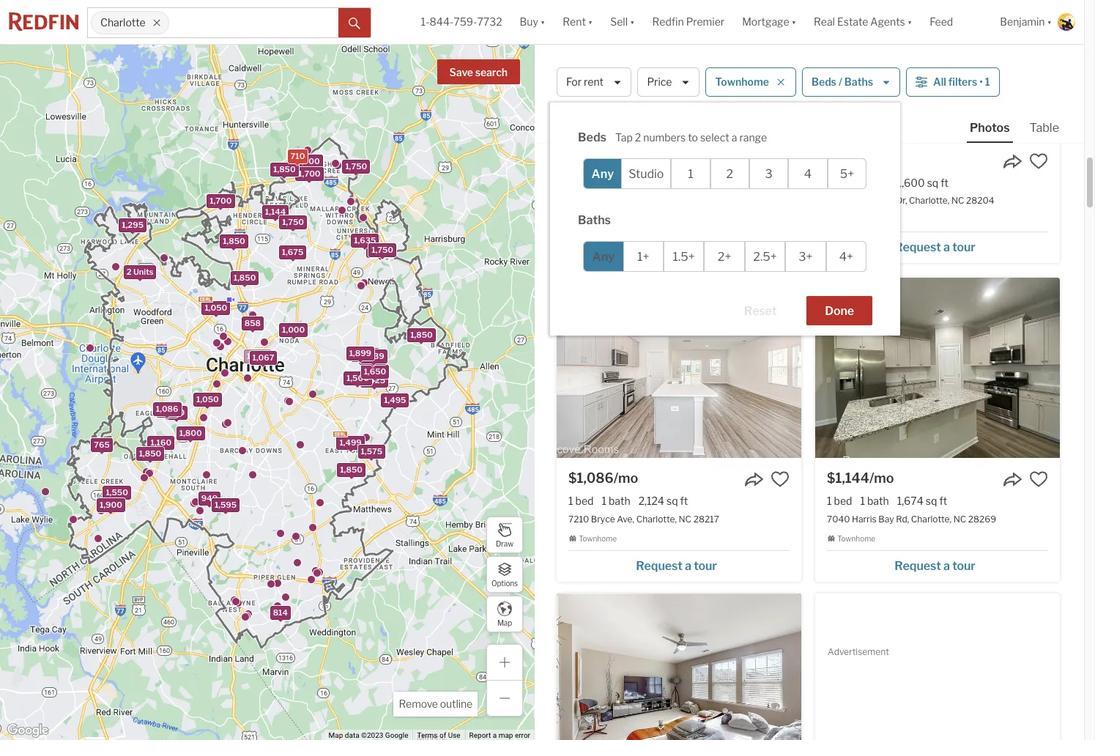 Task type: describe. For each thing, give the bounding box(es) containing it.
townhome inside button
[[716, 76, 770, 88]]

(980)
[[688, 242, 719, 256]]

real estate agents ▾ button
[[806, 0, 922, 44]]

done button
[[807, 296, 873, 325]]

a left map on the left bottom of page
[[493, 732, 497, 740]]

report a map error
[[470, 732, 531, 740]]

a down 7210 bryce ave, charlotte, nc 28217
[[685, 559, 692, 573]]

3 inside checkbox
[[766, 167, 773, 181]]

1,600 sq ft
[[898, 176, 949, 189]]

tap 2 numbers to select a range
[[616, 131, 768, 144]]

report
[[470, 732, 491, 740]]

1+ radio
[[624, 241, 664, 272]]

remove townhome image
[[777, 78, 786, 87]]

tour down 28204
[[953, 241, 976, 255]]

▾ for sell ▾
[[631, 16, 635, 28]]

7210 bryce ave, charlotte, nc 28217
[[569, 514, 720, 525]]

all filters • 1 button
[[907, 67, 1000, 97]]

0 vertical spatial 1,050
[[205, 302, 227, 313]]

favorite button checkbox for $1,144
[[1030, 470, 1049, 489]]

1 vertical spatial 1,050
[[196, 394, 219, 405]]

townhome down beds
[[579, 215, 617, 224]]

sell
[[611, 16, 628, 28]]

done
[[826, 304, 855, 318]]

1,018
[[681, 176, 706, 189]]

824 seigle point dr, charlotte, nc 28204
[[828, 195, 995, 206]]

$1,086
[[569, 471, 614, 486]]

charlotte, for $1,067
[[910, 195, 950, 206]]

1 option group from the top
[[584, 158, 867, 189]]

1,067
[[253, 352, 275, 362]]

5880
[[750, 242, 782, 256]]

3+ radio
[[786, 241, 827, 272]]

1-
[[421, 16, 430, 28]]

baths inside "button"
[[845, 76, 874, 88]]

request a tour left 1.5+ on the right top
[[578, 242, 659, 256]]

ft for $1,086
[[681, 495, 689, 507]]

Any radio
[[584, 241, 624, 272]]

$1,144
[[828, 471, 870, 486]]

▾ for benjamin ▾
[[1048, 16, 1053, 28]]

28204
[[967, 195, 995, 206]]

feed
[[930, 16, 954, 28]]

numbers
[[644, 131, 686, 144]]

1-844-759-7732 link
[[421, 16, 503, 28]]

remove
[[399, 698, 438, 710]]

for rent
[[567, 76, 604, 88]]

feed button
[[922, 0, 992, 44]]

1 bed for $1,086
[[569, 495, 594, 507]]

draw
[[496, 539, 514, 548]]

Any checkbox
[[584, 158, 623, 189]]

1 bed for $1,144
[[828, 495, 853, 507]]

/mo for $1,144 /mo
[[870, 471, 895, 486]]

favorite button image for $1,067
[[1030, 151, 1049, 170]]

terms of use
[[417, 732, 461, 740]]

photo of 3115 southwest blvd, charlotte, nc 28216 image
[[557, 0, 802, 140]]

user photo image
[[1059, 13, 1076, 31]]

photo of 7210 bryce ave, charlotte, nc 28217 image
[[557, 278, 802, 458]]

reset
[[745, 304, 777, 318]]

sq for $1,086
[[667, 495, 678, 507]]

$1,067
[[828, 152, 872, 168]]

map
[[499, 732, 514, 740]]

346-
[[722, 242, 750, 256]]

1 horizontal spatial 1,595
[[364, 366, 386, 376]]

4
[[805, 167, 812, 181]]

$1,050+ /mo
[[569, 152, 649, 168]]

save
[[450, 66, 474, 78]]

nc left 28217
[[679, 514, 692, 525]]

1 up 824
[[828, 176, 832, 189]]

1,674
[[898, 495, 924, 507]]

favorite button image for $1,086
[[771, 470, 790, 489]]

1,599
[[299, 168, 321, 179]]

0 horizontal spatial 1,595
[[215, 500, 237, 510]]

759-
[[454, 16, 478, 28]]

real estate agents ▾ link
[[814, 0, 913, 44]]

remove outline button
[[394, 692, 478, 717]]

950
[[159, 405, 175, 416]]

844-
[[430, 16, 454, 28]]

submit search image
[[349, 17, 360, 29]]

a down 824 seigle point dr, charlotte, nc 28204
[[944, 241, 951, 255]]

4+ radio
[[827, 241, 867, 272]]

estate
[[838, 16, 869, 28]]

favorite button checkbox for $1,067
[[1030, 151, 1049, 170]]

1 inside 'button'
[[986, 76, 991, 88]]

options button
[[487, 556, 523, 593]]

sq right 1,018
[[709, 176, 720, 189]]

townhome down bryce
[[579, 534, 617, 543]]

townhome down harris
[[838, 534, 876, 543]]

1.5+
[[673, 250, 696, 264]]

rent ▾
[[563, 16, 593, 28]]

to
[[689, 131, 699, 144]]

tour left "1.5+" 'radio' at the right
[[636, 242, 659, 256]]

2-
[[569, 176, 579, 189]]

2+ radio
[[705, 241, 745, 272]]

sell ▾
[[611, 16, 635, 28]]

1,800
[[179, 428, 202, 438]]

5+
[[841, 167, 855, 181]]

1-844-759-7732
[[421, 16, 503, 28]]

report a map error link
[[470, 732, 531, 740]]

benjamin ▾
[[1001, 16, 1053, 28]]

dialog containing beds
[[551, 103, 901, 336]]

1,699
[[299, 156, 321, 167]]

request a tour down 28217
[[637, 559, 718, 573]]

0 horizontal spatial 3
[[579, 176, 586, 189]]

map region
[[0, 0, 603, 740]]

bay
[[879, 514, 895, 525]]

request left "1+"
[[578, 242, 625, 256]]

0 vertical spatial 1,750
[[346, 161, 367, 171]]

beds for beds / baths
[[812, 76, 837, 88]]

all filters • 1
[[934, 76, 991, 88]]

1,086
[[156, 404, 179, 414]]

1 right 5+ at the right top of page
[[861, 176, 866, 189]]

▾ for buy ▾
[[541, 16, 546, 28]]

1.5+ radio
[[664, 241, 705, 272]]

1,575
[[361, 446, 383, 457]]

terms
[[417, 732, 438, 740]]

favorite button checkbox
[[771, 151, 790, 170]]

of
[[440, 732, 447, 740]]

1 bath for $1,050+
[[619, 176, 648, 189]]

remove outline
[[399, 698, 473, 710]]

bed for $1,067
[[835, 176, 853, 189]]

bath for $1,144
[[868, 495, 890, 507]]

1,550
[[106, 487, 128, 498]]

seigle
[[846, 195, 872, 206]]

beds
[[588, 176, 611, 189]]

2 for 2
[[727, 167, 734, 181]]

1 right beds
[[619, 176, 624, 189]]

bryce
[[591, 514, 616, 525]]

2.5+
[[754, 250, 778, 264]]

1 inside option
[[688, 167, 694, 181]]

townhome button
[[706, 67, 797, 97]]

real estate agents ▾
[[814, 16, 913, 28]]

google image
[[4, 721, 52, 740]]

/
[[839, 76, 843, 88]]

▾ for mortgage ▾
[[792, 16, 797, 28]]

google
[[386, 732, 409, 740]]

/mo for $1,086 /mo
[[614, 471, 639, 486]]

a left "1+"
[[627, 242, 633, 256]]

1,144
[[265, 207, 286, 217]]



Task type: vqa. For each thing, say whether or not it's contained in the screenshot.
the right your
no



Task type: locate. For each thing, give the bounding box(es) containing it.
1 up bryce
[[602, 495, 607, 507]]

▾ right mortgage
[[792, 16, 797, 28]]

0 horizontal spatial 1,750
[[282, 217, 304, 227]]

▾ right sell
[[631, 16, 635, 28]]

bath
[[626, 176, 648, 189], [868, 176, 890, 189], [609, 495, 631, 507], [868, 495, 890, 507]]

1 horizontal spatial beds
[[812, 76, 837, 88]]

1,799
[[362, 353, 384, 363]]

beds left /
[[812, 76, 837, 88]]

1 vertical spatial beds
[[578, 130, 607, 144]]

map left data
[[329, 732, 343, 740]]

1 right 980-
[[688, 167, 694, 181]]

1,400
[[354, 350, 377, 360]]

▾ right agents
[[908, 16, 913, 28]]

bath up bay
[[868, 495, 890, 507]]

dialog
[[551, 103, 901, 336]]

(980) 346-5880
[[688, 242, 782, 256]]

765
[[94, 439, 110, 450]]

rent ▾ button
[[554, 0, 602, 44]]

1 bed for $1,067
[[828, 176, 853, 189]]

1 horizontal spatial charlotte
[[557, 59, 630, 78]]

save search
[[450, 66, 508, 78]]

favorite button image
[[1030, 151, 1049, 170], [771, 470, 790, 489]]

remove charlotte image
[[153, 18, 162, 27]]

request down 7210 bryce ave, charlotte, nc 28217
[[637, 559, 683, 573]]

for rent button
[[557, 67, 632, 97]]

point
[[874, 195, 895, 206]]

draw button
[[487, 517, 523, 553]]

0 vertical spatial 2
[[635, 131, 642, 144]]

charlotte for charlotte rentals
[[557, 59, 630, 78]]

bed up 7040
[[835, 495, 853, 507]]

sq for $1,144
[[927, 495, 938, 507]]

any
[[592, 167, 614, 181], [593, 250, 615, 264]]

1,675
[[282, 247, 304, 257]]

0 vertical spatial beds
[[812, 76, 837, 88]]

/mo down tap
[[625, 152, 649, 168]]

1 vertical spatial any
[[593, 250, 615, 264]]

1 horizontal spatial map
[[498, 618, 513, 627]]

ft for $1,067
[[941, 176, 949, 189]]

map data ©2023 google
[[329, 732, 409, 740]]

nc for $1,067
[[952, 195, 965, 206]]

0 vertical spatial any
[[592, 167, 614, 181]]

1,595
[[364, 366, 386, 376], [215, 500, 237, 510]]

a inside dialog
[[732, 131, 738, 144]]

3 checkbox
[[750, 158, 789, 189]]

charlotte for charlotte
[[100, 16, 146, 29]]

bath left 980-
[[626, 176, 648, 189]]

request down 7040 harris bay rd, charlotte, nc 28269 on the right of the page
[[895, 559, 942, 573]]

map down options
[[498, 618, 513, 627]]

reset button
[[726, 296, 796, 325]]

1 bath for $1,086
[[602, 495, 631, 507]]

▾
[[541, 16, 546, 28], [589, 16, 593, 28], [631, 16, 635, 28], [792, 16, 797, 28], [908, 16, 913, 28], [1048, 16, 1053, 28]]

/mo up "ave,"
[[614, 471, 639, 486]]

favorite button image for $1,144 /mo
[[1030, 470, 1049, 489]]

request
[[895, 241, 942, 255], [578, 242, 625, 256], [637, 559, 683, 573], [895, 559, 942, 573]]

0 vertical spatial charlotte
[[100, 16, 146, 29]]

0 vertical spatial 1,595
[[364, 366, 386, 376]]

data
[[345, 732, 360, 740]]

2 horizontal spatial 2
[[727, 167, 734, 181]]

/mo for $1,050+ /mo
[[625, 152, 649, 168]]

1,500
[[347, 373, 369, 383]]

3 ▾ from the left
[[631, 16, 635, 28]]

0 vertical spatial map
[[498, 618, 513, 627]]

baths up any option
[[578, 213, 611, 227]]

2-3 beds
[[569, 176, 611, 189]]

bath for $1,050+
[[626, 176, 648, 189]]

1 up harris
[[861, 495, 866, 507]]

1 vertical spatial favorite button image
[[771, 470, 790, 489]]

premier
[[687, 16, 725, 28]]

2 inside checkbox
[[727, 167, 734, 181]]

1 vertical spatial baths
[[578, 213, 611, 227]]

2 checkbox
[[711, 158, 750, 189]]

1 right the •
[[986, 76, 991, 88]]

▾ right rent
[[589, 16, 593, 28]]

28269
[[969, 514, 997, 525]]

units
[[133, 267, 154, 277]]

3+
[[799, 250, 813, 264]]

4+
[[840, 250, 854, 264]]

request a tour down 7040 harris bay rd, charlotte, nc 28269 on the right of the page
[[895, 559, 976, 573]]

any for studio
[[592, 167, 614, 181]]

6 ▾ from the left
[[1048, 16, 1053, 28]]

sq right 2,124
[[667, 495, 678, 507]]

1 vertical spatial favorite button image
[[1030, 470, 1049, 489]]

1 bath for $1,067
[[861, 176, 890, 189]]

any inside option
[[592, 167, 614, 181]]

map inside button
[[498, 618, 513, 627]]

nc left 28269 at the right bottom of page
[[954, 514, 967, 525]]

4 checkbox
[[789, 158, 828, 189]]

1,425
[[364, 375, 386, 385]]

sell ▾ button
[[611, 0, 635, 44]]

▾ inside buy ▾ dropdown button
[[541, 16, 546, 28]]

1 up 7210
[[569, 495, 574, 507]]

charlotte, for $1,144
[[912, 514, 952, 525]]

beds
[[812, 76, 837, 88], [578, 130, 607, 144]]

/mo
[[625, 152, 649, 168], [614, 471, 639, 486], [870, 471, 895, 486]]

redfin premier button
[[644, 0, 734, 44]]

2,124
[[639, 495, 665, 507]]

0 horizontal spatial favorite button image
[[771, 470, 790, 489]]

option group
[[584, 158, 867, 189], [584, 241, 867, 272]]

824
[[828, 195, 845, 206]]

charlotte, down 2,124
[[637, 514, 677, 525]]

1,839
[[363, 351, 385, 361]]

1 bath
[[619, 176, 648, 189], [861, 176, 890, 189], [602, 495, 631, 507], [861, 495, 890, 507]]

1 horizontal spatial baths
[[845, 76, 874, 88]]

1,635
[[354, 235, 376, 245]]

request a tour down 824 seigle point dr, charlotte, nc 28204
[[895, 241, 976, 255]]

2 for 2 units
[[127, 267, 132, 277]]

request a tour
[[895, 241, 976, 255], [578, 242, 659, 256], [637, 559, 718, 573], [895, 559, 976, 573]]

(980) 346-5880 link
[[674, 236, 790, 260]]

ft right 1,600
[[941, 176, 949, 189]]

1 horizontal spatial favorite button image
[[1030, 470, 1049, 489]]

1 bath for $1,144
[[861, 495, 890, 507]]

2 horizontal spatial 1,750
[[372, 244, 394, 255]]

rd,
[[897, 514, 910, 525]]

▾ inside real estate agents ▾ link
[[908, 16, 913, 28]]

townhome left remove townhome image
[[716, 76, 770, 88]]

charlotte, down 1,600 sq ft at the right top of page
[[910, 195, 950, 206]]

advertisement
[[828, 647, 890, 658]]

1 ▾ from the left
[[541, 16, 546, 28]]

949
[[201, 493, 218, 503]]

2 inside the 'map' region
[[127, 267, 132, 277]]

1 bath up harris
[[861, 495, 890, 507]]

map for map
[[498, 618, 513, 627]]

rent ▾ button
[[563, 0, 593, 44]]

tap
[[616, 131, 633, 144]]

bed up 7210
[[576, 495, 594, 507]]

710
[[291, 150, 305, 161]]

photo of 824 seigle point dr, charlotte, nc 28204 image
[[816, 0, 1061, 140]]

1 horizontal spatial 1,750
[[346, 161, 367, 171]]

Studio checkbox
[[622, 158, 672, 189]]

mortgage
[[743, 16, 790, 28]]

1,750
[[346, 161, 367, 171], [282, 217, 304, 227], [372, 244, 394, 255]]

a down 7040 harris bay rd, charlotte, nc 28269 on the right of the page
[[944, 559, 951, 573]]

0 vertical spatial baths
[[845, 76, 874, 88]]

charlotte rentals
[[557, 59, 692, 78]]

•
[[980, 76, 984, 88]]

5+ checkbox
[[828, 158, 867, 189]]

ft right the 1,674
[[940, 495, 948, 507]]

bath up "ave,"
[[609, 495, 631, 507]]

outline
[[440, 698, 473, 710]]

1 bed up 824
[[828, 176, 853, 189]]

0 vertical spatial favorite button image
[[1030, 151, 1049, 170]]

tour down 28269 at the right bottom of page
[[953, 559, 976, 573]]

redfin
[[653, 16, 684, 28]]

2+
[[718, 250, 732, 264]]

$1,086 /mo
[[569, 471, 639, 486]]

beds up $1,050+
[[578, 130, 607, 144]]

1 bed up 7040
[[828, 495, 853, 507]]

1 horizontal spatial favorite button image
[[1030, 151, 1049, 170]]

▾ inside mortgage ▾ dropdown button
[[792, 16, 797, 28]]

©2023
[[361, 732, 384, 740]]

2 right 1,018
[[727, 167, 734, 181]]

sq for $1,067
[[928, 176, 939, 189]]

1 bath up "ave,"
[[602, 495, 631, 507]]

▾ inside rent ▾ dropdown button
[[589, 16, 593, 28]]

7732
[[478, 16, 503, 28]]

favorite button checkbox
[[1030, 151, 1049, 170], [771, 470, 790, 489], [1030, 470, 1049, 489]]

photos
[[971, 121, 1011, 135]]

1,900
[[100, 500, 122, 510]]

nc for $1,144
[[954, 514, 967, 525]]

sq right the 1,674
[[927, 495, 938, 507]]

ft right 2,124
[[681, 495, 689, 507]]

studio
[[629, 167, 665, 181]]

1
[[986, 76, 991, 88], [688, 167, 694, 181], [619, 176, 624, 189], [828, 176, 832, 189], [861, 176, 866, 189], [569, 495, 574, 507], [602, 495, 607, 507], [828, 495, 832, 507], [861, 495, 866, 507]]

bath up point
[[868, 176, 890, 189]]

1,899
[[349, 348, 372, 358]]

tour down 28217
[[694, 559, 718, 573]]

1 checkbox
[[672, 158, 711, 189]]

mortgage ▾ button
[[743, 0, 797, 44]]

bed up 824
[[835, 176, 853, 189]]

1 vertical spatial 1,595
[[215, 500, 237, 510]]

buy
[[520, 16, 539, 28]]

photo of 7030 adare mews rd, charlotte, nc 28217 image
[[557, 594, 802, 740]]

▾ right buy
[[541, 16, 546, 28]]

2 vertical spatial 2
[[127, 267, 132, 277]]

error
[[515, 732, 531, 740]]

2 right tap
[[635, 131, 642, 144]]

bath for $1,086
[[609, 495, 631, 507]]

beds inside beds / baths "button"
[[812, 76, 837, 88]]

1 vertical spatial charlotte
[[557, 59, 630, 78]]

search
[[476, 66, 508, 78]]

bath for $1,067
[[868, 176, 890, 189]]

all
[[934, 76, 947, 88]]

0 vertical spatial option group
[[584, 158, 867, 189]]

filters
[[949, 76, 978, 88]]

sq right 1,600
[[928, 176, 939, 189]]

None search field
[[170, 8, 338, 37]]

1 vertical spatial option group
[[584, 241, 867, 272]]

beds / baths button
[[803, 67, 901, 97]]

760
[[169, 407, 185, 417]]

any inside option
[[593, 250, 615, 264]]

0 horizontal spatial favorite button image
[[771, 151, 790, 170]]

favorite button image left $1,144 at right
[[771, 470, 790, 489]]

1 horizontal spatial 3
[[766, 167, 773, 181]]

/mo up bay
[[870, 471, 895, 486]]

1 vertical spatial 2
[[727, 167, 734, 181]]

0 horizontal spatial map
[[329, 732, 343, 740]]

2 ▾ from the left
[[589, 16, 593, 28]]

favorite button image for $1,050+ /mo
[[771, 151, 790, 170]]

1 horizontal spatial 2
[[635, 131, 642, 144]]

2 vertical spatial 1,750
[[372, 244, 394, 255]]

price button
[[638, 67, 700, 97]]

5 ▾ from the left
[[908, 16, 913, 28]]

0 horizontal spatial 2
[[127, 267, 132, 277]]

for
[[567, 76, 582, 88]]

bed
[[835, 176, 853, 189], [576, 495, 594, 507], [835, 495, 853, 507]]

2.5+ radio
[[745, 241, 786, 272]]

3 right 2 checkbox
[[766, 167, 773, 181]]

4 ▾ from the left
[[792, 16, 797, 28]]

1,650
[[364, 366, 386, 377]]

3 left beds
[[579, 176, 586, 189]]

favorite button checkbox for $1,086
[[771, 470, 790, 489]]

2 left units
[[127, 267, 132, 277]]

0 horizontal spatial beds
[[578, 130, 607, 144]]

nc left 28204
[[952, 195, 965, 206]]

request down 824 seigle point dr, charlotte, nc 28204
[[895, 241, 942, 255]]

1 bath down $1,050+ /mo
[[619, 176, 648, 189]]

map for map data ©2023 google
[[329, 732, 343, 740]]

1 vertical spatial map
[[329, 732, 343, 740]]

options
[[492, 579, 518, 588]]

buy ▾
[[520, 16, 546, 28]]

charlotte, down 1,674 sq ft
[[912, 514, 952, 525]]

2 option group from the top
[[584, 241, 867, 272]]

ave,
[[617, 514, 635, 525]]

agents
[[871, 16, 906, 28]]

favorite button image down table button
[[1030, 151, 1049, 170]]

rent
[[584, 76, 604, 88]]

▾ inside sell ▾ dropdown button
[[631, 16, 635, 28]]

photo of 7040 harris bay rd, charlotte, nc 28269 image
[[816, 278, 1061, 458]]

favorite button image
[[771, 151, 790, 170], [1030, 470, 1049, 489]]

a
[[732, 131, 738, 144], [944, 241, 951, 255], [627, 242, 633, 256], [685, 559, 692, 573], [944, 559, 951, 573], [493, 732, 497, 740]]

ft for $1,144
[[940, 495, 948, 507]]

▾ left the user photo
[[1048, 16, 1053, 28]]

baths right /
[[845, 76, 874, 88]]

benjamin
[[1001, 16, 1046, 28]]

▾ for rent ▾
[[589, 16, 593, 28]]

redfin premier
[[653, 16, 725, 28]]

1 bath up point
[[861, 176, 890, 189]]

1 vertical spatial 1,750
[[282, 217, 304, 227]]

bed for $1,144
[[835, 495, 853, 507]]

bed for $1,086
[[576, 495, 594, 507]]

1 bed up 7210
[[569, 495, 594, 507]]

1 up 7040
[[828, 495, 832, 507]]

0 vertical spatial favorite button image
[[771, 151, 790, 170]]

beds for beds
[[578, 130, 607, 144]]

0 horizontal spatial baths
[[578, 213, 611, 227]]

0 horizontal spatial charlotte
[[100, 16, 146, 29]]

any for 1+
[[593, 250, 615, 264]]

ft right 1,018
[[722, 176, 730, 189]]

map button
[[487, 596, 523, 633]]

a left range
[[732, 131, 738, 144]]



